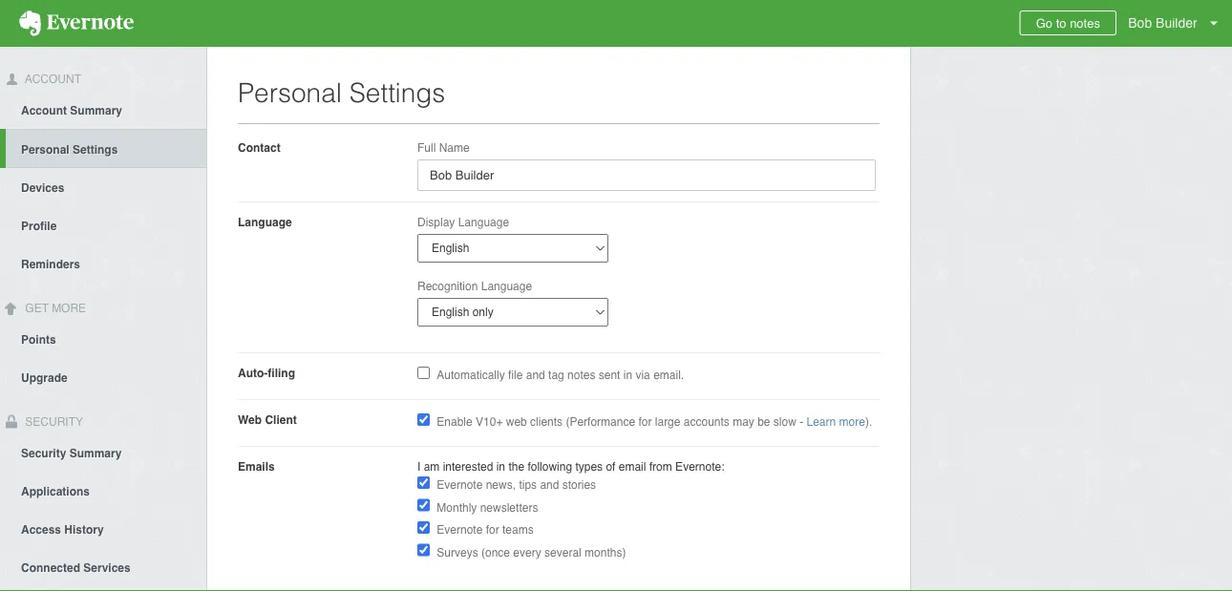 Task type: describe. For each thing, give the bounding box(es) containing it.
account for account summary
[[21, 104, 67, 117]]

evernote news, tips and stories
[[437, 479, 596, 492]]

bob builder
[[1129, 15, 1198, 31]]

display language
[[418, 215, 509, 229]]

from
[[650, 460, 673, 473]]

learn
[[807, 416, 836, 429]]

emails
[[238, 460, 275, 473]]

Evernote news, tips and stories checkbox
[[418, 477, 430, 489]]

security summary link
[[0, 433, 206, 471]]

devices link
[[0, 168, 206, 206]]

1 horizontal spatial settings
[[349, 77, 446, 108]]

name
[[439, 141, 470, 154]]

upgrade
[[21, 371, 68, 385]]

stories
[[563, 479, 596, 492]]

via
[[636, 369, 651, 382]]

access history link
[[0, 510, 206, 548]]

evernote for teams
[[437, 524, 534, 537]]

points link
[[0, 320, 206, 358]]

0 horizontal spatial in
[[497, 460, 506, 473]]

of
[[606, 460, 616, 473]]

sent
[[599, 369, 621, 382]]

1 vertical spatial and
[[540, 479, 559, 492]]

Surveys (once every several months) checkbox
[[418, 544, 430, 557]]

filing
[[268, 366, 295, 380]]

account for account
[[22, 73, 81, 86]]

(performance
[[566, 416, 636, 429]]

summary for account summary
[[70, 104, 122, 117]]

connected services
[[21, 561, 131, 575]]

i am interested in the following types of email from evernote:
[[418, 460, 725, 473]]

automatically file and tag notes sent in via email.
[[437, 369, 684, 382]]

web
[[506, 416, 527, 429]]

points
[[21, 333, 56, 346]]

be
[[758, 416, 771, 429]]

every
[[514, 546, 542, 559]]

evernote link
[[0, 0, 153, 47]]

email.
[[654, 369, 684, 382]]

account summary link
[[0, 91, 206, 129]]

get more
[[22, 302, 86, 315]]

learn more link
[[807, 416, 866, 429]]

access
[[21, 523, 61, 536]]

newsletters
[[480, 501, 538, 515]]

0 vertical spatial personal
[[238, 77, 342, 108]]

tips
[[519, 479, 537, 492]]

client
[[265, 413, 297, 427]]

Automatically file and tag notes sent in via email. checkbox
[[418, 367, 430, 379]]

connected
[[21, 561, 80, 575]]

history
[[64, 523, 104, 536]]

automatically
[[437, 369, 505, 382]]

).
[[866, 416, 873, 429]]

profile link
[[0, 206, 206, 244]]

0 horizontal spatial notes
[[568, 369, 596, 382]]

auto-
[[238, 366, 268, 380]]

types
[[576, 460, 603, 473]]

months)
[[585, 546, 626, 559]]

more
[[52, 302, 86, 315]]

reminders
[[21, 258, 80, 271]]

more
[[840, 416, 866, 429]]

email
[[619, 460, 646, 473]]

notes inside go to notes link
[[1070, 16, 1101, 30]]



Task type: locate. For each thing, give the bounding box(es) containing it.
0 horizontal spatial for
[[486, 524, 499, 537]]

0 vertical spatial notes
[[1070, 16, 1101, 30]]

applications link
[[0, 471, 206, 510]]

notes
[[1070, 16, 1101, 30], [568, 369, 596, 382]]

auto-filing
[[238, 366, 295, 380]]

upgrade link
[[0, 358, 206, 396]]

personal up devices
[[21, 143, 69, 157]]

1 vertical spatial security
[[21, 447, 66, 460]]

0 vertical spatial personal settings
[[238, 77, 446, 108]]

personal settings link
[[6, 129, 206, 168]]

go to notes
[[1037, 16, 1101, 30]]

0 vertical spatial and
[[526, 369, 545, 382]]

language right recognition
[[481, 280, 532, 293]]

tag
[[549, 369, 565, 382]]

1 horizontal spatial notes
[[1070, 16, 1101, 30]]

full
[[418, 141, 436, 154]]

summary
[[70, 104, 122, 117], [69, 447, 122, 460]]

security up security summary
[[22, 415, 83, 429]]

following
[[528, 460, 572, 473]]

for left large
[[639, 416, 652, 429]]

1 horizontal spatial for
[[639, 416, 652, 429]]

1 horizontal spatial in
[[624, 369, 633, 382]]

access history
[[21, 523, 104, 536]]

1 vertical spatial settings
[[73, 143, 118, 157]]

summary up personal settings link
[[70, 104, 122, 117]]

security summary
[[21, 447, 122, 460]]

recognition language
[[418, 280, 532, 293]]

personal up contact
[[238, 77, 342, 108]]

language for recognition
[[481, 280, 532, 293]]

1 vertical spatial for
[[486, 524, 499, 537]]

security up applications
[[21, 447, 66, 460]]

bob
[[1129, 15, 1153, 31]]

0 horizontal spatial settings
[[73, 143, 118, 157]]

evernote:
[[676, 460, 725, 473]]

account summary
[[21, 104, 122, 117]]

language right display
[[458, 215, 509, 229]]

builder
[[1156, 15, 1198, 31]]

1 vertical spatial summary
[[69, 447, 122, 460]]

0 vertical spatial for
[[639, 416, 652, 429]]

interested
[[443, 460, 493, 473]]

evernote for evernote for teams
[[437, 524, 483, 537]]

1 vertical spatial account
[[21, 104, 67, 117]]

accounts
[[684, 416, 730, 429]]

i
[[418, 460, 421, 473]]

account up personal settings link
[[21, 104, 67, 117]]

1 vertical spatial in
[[497, 460, 506, 473]]

contact
[[238, 141, 281, 154]]

web client
[[238, 413, 297, 427]]

evernote down 'interested' on the bottom of page
[[437, 479, 483, 492]]

Full Name text field
[[418, 160, 876, 191]]

language
[[238, 215, 292, 229], [458, 215, 509, 229], [481, 280, 532, 293]]

evernote
[[437, 479, 483, 492], [437, 524, 483, 537]]

settings
[[349, 77, 446, 108], [73, 143, 118, 157]]

language for display
[[458, 215, 509, 229]]

full name
[[418, 141, 470, 154]]

recognition
[[418, 280, 478, 293]]

1 vertical spatial evernote
[[437, 524, 483, 537]]

clients
[[530, 416, 563, 429]]

surveys
[[437, 546, 478, 559]]

large
[[655, 416, 681, 429]]

go to notes link
[[1020, 11, 1117, 35]]

news,
[[486, 479, 516, 492]]

0 horizontal spatial personal settings
[[21, 143, 118, 157]]

enable v10+ web clients (performance for large accounts may be slow - learn more ).
[[437, 416, 873, 429]]

file
[[508, 369, 523, 382]]

evernote for evernote news, tips and stories
[[437, 479, 483, 492]]

in left via
[[624, 369, 633, 382]]

devices
[[21, 181, 64, 195]]

0 vertical spatial in
[[624, 369, 633, 382]]

for up (once
[[486, 524, 499, 537]]

None checkbox
[[418, 414, 430, 426]]

monthly newsletters
[[437, 501, 538, 515]]

get
[[25, 302, 49, 315]]

0 vertical spatial security
[[22, 415, 83, 429]]

monthly
[[437, 501, 477, 515]]

to
[[1057, 16, 1067, 30]]

several
[[545, 546, 582, 559]]

slow
[[774, 416, 797, 429]]

summary up applications link at bottom
[[69, 447, 122, 460]]

Monthly newsletters checkbox
[[418, 499, 430, 512]]

web
[[238, 413, 262, 427]]

teams
[[503, 524, 534, 537]]

0 vertical spatial settings
[[349, 77, 446, 108]]

connected services link
[[0, 548, 206, 586]]

personal settings
[[238, 77, 446, 108], [21, 143, 118, 157]]

0 vertical spatial account
[[22, 73, 81, 86]]

v10+
[[476, 416, 503, 429]]

the
[[509, 460, 525, 473]]

Evernote for teams checkbox
[[418, 522, 430, 534]]

bob builder link
[[1124, 0, 1233, 47]]

1 horizontal spatial personal
[[238, 77, 342, 108]]

-
[[800, 416, 804, 429]]

go
[[1037, 16, 1053, 30]]

1 horizontal spatial personal settings
[[238, 77, 446, 108]]

account
[[22, 73, 81, 86], [21, 104, 67, 117]]

language down contact
[[238, 215, 292, 229]]

2 evernote from the top
[[437, 524, 483, 537]]

am
[[424, 460, 440, 473]]

in left the
[[497, 460, 506, 473]]

summary for security summary
[[69, 447, 122, 460]]

1 evernote from the top
[[437, 479, 483, 492]]

0 vertical spatial summary
[[70, 104, 122, 117]]

and right file
[[526, 369, 545, 382]]

(once
[[482, 546, 510, 559]]

settings up devices link
[[73, 143, 118, 157]]

may
[[733, 416, 755, 429]]

security for security
[[22, 415, 83, 429]]

profile
[[21, 220, 57, 233]]

1 vertical spatial personal settings
[[21, 143, 118, 157]]

for
[[639, 416, 652, 429], [486, 524, 499, 537]]

0 vertical spatial evernote
[[437, 479, 483, 492]]

1 vertical spatial personal
[[21, 143, 69, 157]]

reminders link
[[0, 244, 206, 283]]

applications
[[21, 485, 90, 498]]

notes right the tag
[[568, 369, 596, 382]]

display
[[418, 215, 455, 229]]

settings up full
[[349, 77, 446, 108]]

in
[[624, 369, 633, 382], [497, 460, 506, 473]]

surveys (once every several months)
[[437, 546, 626, 559]]

evernote up surveys
[[437, 524, 483, 537]]

1 vertical spatial notes
[[568, 369, 596, 382]]

security for security summary
[[21, 447, 66, 460]]

account up account summary in the top of the page
[[22, 73, 81, 86]]

0 horizontal spatial personal
[[21, 143, 69, 157]]

notes right to
[[1070, 16, 1101, 30]]

services
[[83, 561, 131, 575]]

and down following
[[540, 479, 559, 492]]

personal
[[238, 77, 342, 108], [21, 143, 69, 157]]

evernote image
[[0, 11, 153, 36]]

enable
[[437, 416, 473, 429]]



Task type: vqa. For each thing, say whether or not it's contained in the screenshot.
More actions image to the top
no



